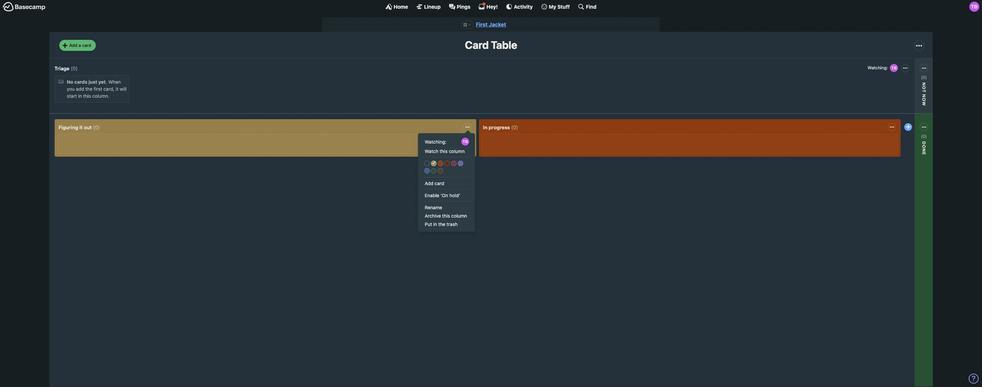 Task type: locate. For each thing, give the bounding box(es) containing it.
card right "a"
[[82, 43, 91, 48]]

first jacket
[[476, 21, 507, 27]]

card down color it brown image
[[435, 180, 444, 186]]

my
[[549, 4, 557, 10]]

add down color it blue icon
[[425, 180, 434, 186]]

start
[[67, 93, 77, 99]]

0 vertical spatial card
[[82, 43, 91, 48]]

e
[[922, 152, 927, 155]]

add
[[69, 43, 77, 48], [425, 180, 434, 186]]

2 vertical spatial watching:
[[882, 147, 903, 153]]

it left will
[[116, 86, 118, 92]]

1 vertical spatial it
[[79, 124, 83, 130]]

home link
[[386, 3, 408, 10]]

my stuff
[[549, 4, 570, 10]]

3 o from the top
[[922, 145, 927, 149]]

in progress (0)
[[483, 124, 518, 130]]

out
[[84, 124, 92, 130]]

stuff
[[558, 4, 570, 10]]

activity
[[514, 4, 533, 10]]

n o t n o w
[[922, 82, 927, 106]]

None submit
[[880, 96, 927, 104], [423, 147, 470, 155], [880, 155, 927, 163], [423, 191, 470, 200], [423, 212, 470, 220], [423, 220, 470, 228], [880, 96, 927, 104], [423, 147, 470, 155], [880, 155, 927, 163], [423, 191, 470, 200], [423, 212, 470, 220], [423, 220, 470, 228]]

(0) up n
[[921, 75, 927, 80]]

o down t
[[922, 98, 927, 101]]

0 horizontal spatial card
[[82, 43, 91, 48]]

column.
[[92, 93, 110, 99]]

add
[[76, 86, 84, 92]]

card
[[82, 43, 91, 48], [435, 180, 444, 186]]

card inside 'link'
[[82, 43, 91, 48]]

add for add card
[[425, 180, 434, 186]]

1 horizontal spatial card
[[435, 180, 444, 186]]

it left out
[[79, 124, 83, 130]]

tyler black image
[[890, 63, 899, 73], [461, 137, 470, 146]]

0 vertical spatial add
[[69, 43, 77, 48]]

t
[[922, 90, 927, 93]]

n down d at the top of page
[[922, 149, 927, 152]]

first
[[476, 21, 488, 27]]

jacket
[[489, 21, 507, 27]]

add for add a card
[[69, 43, 77, 48]]

table
[[491, 39, 518, 51]]

color it blue image
[[425, 168, 430, 174]]

n
[[922, 94, 927, 98], [922, 149, 927, 152]]

1 vertical spatial tyler black image
[[461, 137, 470, 146]]

a
[[79, 43, 81, 48]]

figuring
[[59, 124, 78, 130]]

it
[[116, 86, 118, 92], [79, 124, 83, 130]]

when
[[108, 79, 121, 85]]

first jacket link
[[476, 21, 507, 27]]

option group
[[423, 159, 470, 175]]

no
[[67, 79, 73, 85]]

color it brown image
[[438, 168, 443, 174]]

pings
[[457, 4, 471, 10]]

color it orange image
[[438, 161, 443, 166]]

just
[[89, 79, 97, 85]]

0 vertical spatial tyler black image
[[890, 63, 899, 73]]

0 vertical spatial it
[[116, 86, 118, 92]]

o
[[922, 86, 927, 90], [922, 98, 927, 101], [922, 145, 927, 149]]

1 vertical spatial watching:
[[425, 139, 447, 145]]

(0)
[[71, 65, 78, 71], [921, 75, 927, 80], [93, 124, 100, 130], [512, 124, 518, 130], [921, 134, 927, 139]]

o up w on the right of page
[[922, 86, 927, 90]]

1 horizontal spatial add
[[425, 180, 434, 186]]

color it yellow image
[[431, 161, 437, 166]]

find button
[[578, 3, 597, 10]]

add left "a"
[[69, 43, 77, 48]]

activity link
[[506, 3, 533, 10]]

color it purple image
[[458, 161, 464, 166]]

1 horizontal spatial it
[[116, 86, 118, 92]]

yet
[[98, 79, 106, 85]]

1 o from the top
[[922, 86, 927, 90]]

first
[[94, 86, 102, 92]]

1 vertical spatial add
[[425, 180, 434, 186]]

cards
[[74, 79, 87, 85]]

watching:
[[868, 65, 888, 70], [425, 139, 447, 145], [882, 147, 903, 153]]

in
[[78, 93, 82, 99]]

1 vertical spatial n
[[922, 149, 927, 152]]

the
[[85, 86, 92, 92]]

0 vertical spatial o
[[922, 86, 927, 90]]

add a card
[[69, 43, 91, 48]]

2 vertical spatial o
[[922, 145, 927, 149]]

o for n o t n o w
[[922, 86, 927, 90]]

this
[[83, 93, 91, 99]]

n
[[922, 82, 927, 86]]

0 horizontal spatial tyler black image
[[461, 137, 470, 146]]

add inside 'link'
[[69, 43, 77, 48]]

0 horizontal spatial add
[[69, 43, 77, 48]]

lineup
[[424, 4, 441, 10]]

1 vertical spatial o
[[922, 98, 927, 101]]

1 n from the top
[[922, 94, 927, 98]]

figuring it out link
[[59, 124, 92, 130]]

card
[[465, 39, 489, 51]]

o up e
[[922, 145, 927, 149]]

tyler black image
[[970, 2, 980, 12]]

switch accounts image
[[3, 2, 46, 12]]

(0) right out
[[93, 124, 100, 130]]

0 vertical spatial watching:
[[868, 65, 888, 70]]

no cards just yet
[[67, 79, 106, 85]]

0 vertical spatial n
[[922, 94, 927, 98]]

d o n e
[[922, 141, 927, 155]]

color it white image
[[425, 161, 430, 166]]

n down t
[[922, 94, 927, 98]]



Task type: vqa. For each thing, say whether or not it's contained in the screenshot.
the bottom Watching:
yes



Task type: describe. For each thing, give the bounding box(es) containing it.
in
[[483, 124, 488, 130]]

pings button
[[449, 3, 471, 10]]

(0) right progress
[[512, 124, 518, 130]]

triage (0)
[[54, 65, 78, 71]]

. when you add the first card, it will start in this column.
[[67, 79, 127, 99]]

home
[[394, 4, 408, 10]]

my stuff button
[[541, 3, 570, 10]]

in progress link
[[483, 124, 510, 130]]

2 n from the top
[[922, 149, 927, 152]]

triage link
[[54, 65, 69, 71]]

you
[[67, 86, 75, 92]]

card table
[[465, 39, 518, 51]]

rename link
[[423, 203, 470, 212]]

color it pink image
[[451, 161, 457, 166]]

1 vertical spatial card
[[435, 180, 444, 186]]

triage
[[54, 65, 69, 71]]

w
[[922, 101, 927, 106]]

add card link
[[423, 179, 470, 188]]

it inside the . when you add the first card, it will start in this column.
[[116, 86, 118, 92]]

2 o from the top
[[922, 98, 927, 101]]

hey! button
[[479, 2, 498, 10]]

d
[[922, 141, 927, 145]]

find
[[586, 4, 597, 10]]

0 horizontal spatial it
[[79, 124, 83, 130]]

card,
[[103, 86, 114, 92]]

o for d o n e
[[922, 145, 927, 149]]

progress
[[489, 124, 510, 130]]

figuring it out (0)
[[59, 124, 100, 130]]

1 horizontal spatial tyler black image
[[890, 63, 899, 73]]

.
[[106, 79, 107, 85]]

lineup link
[[416, 3, 441, 10]]

rename
[[425, 205, 442, 210]]

hey!
[[487, 4, 498, 10]]

main element
[[0, 0, 983, 13]]

color it red image
[[445, 161, 450, 166]]

color it green image
[[431, 168, 437, 174]]

add a card link
[[59, 40, 96, 51]]

add card
[[425, 180, 444, 186]]

(0) right triage link
[[71, 65, 78, 71]]

(0) up d at the top of page
[[921, 134, 927, 139]]

will
[[120, 86, 127, 92]]



